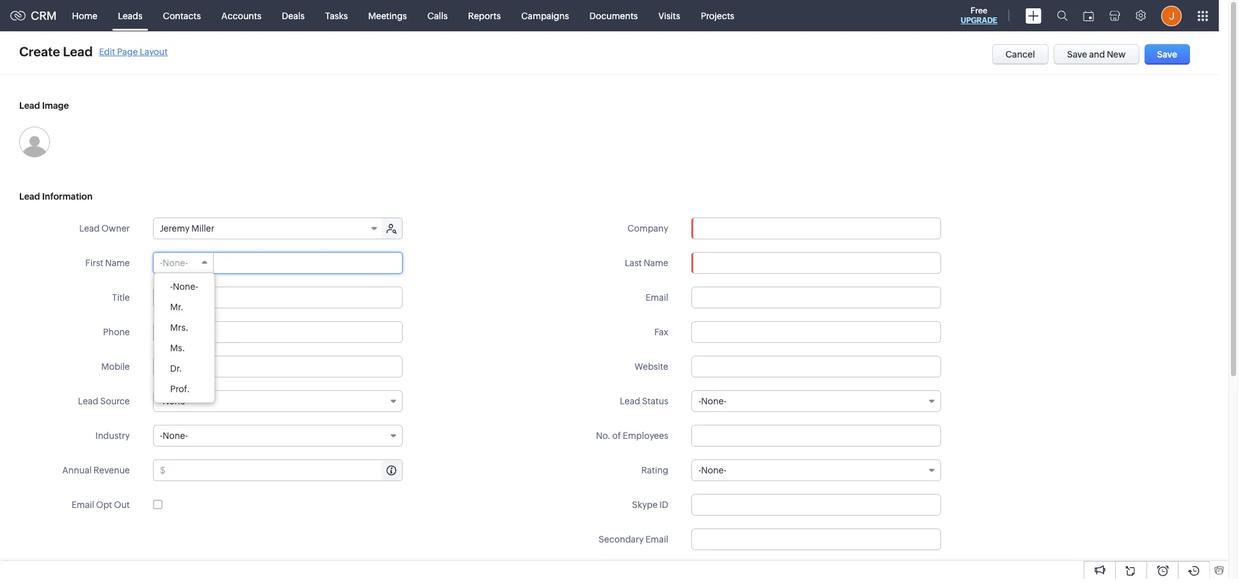 Task type: vqa. For each thing, say whether or not it's contained in the screenshot.
Chats image
no



Task type: describe. For each thing, give the bounding box(es) containing it.
page
[[117, 46, 138, 57]]

jeremy miller
[[160, 224, 215, 234]]

id
[[660, 500, 669, 511]]

employees
[[623, 431, 669, 441]]

reports link
[[458, 0, 511, 31]]

contacts
[[163, 11, 201, 21]]

-none- option
[[154, 277, 214, 297]]

none- for rating
[[702, 466, 727, 476]]

-none- field for industry
[[153, 425, 403, 447]]

-none- for lead status
[[699, 397, 727, 407]]

cancel
[[1006, 49, 1036, 60]]

contacts link
[[153, 0, 211, 31]]

of
[[613, 431, 621, 441]]

fax
[[655, 327, 669, 338]]

crm link
[[10, 9, 57, 22]]

image
[[42, 101, 69, 111]]

information
[[42, 192, 93, 202]]

opt
[[96, 500, 112, 511]]

last
[[625, 258, 642, 268]]

title
[[112, 293, 130, 303]]

email for email opt out
[[72, 500, 94, 511]]

layout
[[140, 46, 168, 57]]

lead for lead image
[[19, 101, 40, 111]]

no.
[[596, 431, 611, 441]]

create menu element
[[1019, 0, 1050, 31]]

-none- for lead source
[[160, 397, 188, 407]]

- for industry
[[160, 431, 163, 441]]

dr.
[[170, 364, 182, 374]]

create lead edit page layout
[[19, 44, 168, 59]]

leads
[[118, 11, 143, 21]]

save button
[[1145, 44, 1191, 65]]

skype id
[[632, 500, 669, 511]]

projects
[[701, 11, 735, 21]]

status
[[642, 397, 669, 407]]

calls link
[[418, 0, 458, 31]]

calendar image
[[1084, 11, 1095, 21]]

- inside -none- option
[[170, 282, 173, 292]]

tasks link
[[315, 0, 358, 31]]

edit
[[99, 46, 115, 57]]

industry
[[95, 431, 130, 441]]

deals link
[[272, 0, 315, 31]]

cancel button
[[993, 44, 1049, 65]]

website
[[635, 362, 669, 372]]

-none- field for lead status
[[692, 391, 942, 413]]

email opt out
[[72, 500, 130, 511]]

- for lead status
[[699, 397, 702, 407]]

prof.
[[170, 384, 190, 395]]

- up -none- option
[[160, 258, 163, 268]]

save and new button
[[1054, 44, 1140, 65]]

calls
[[428, 11, 448, 21]]

campaigns
[[522, 11, 569, 21]]

crm
[[31, 9, 57, 22]]

profile image
[[1162, 5, 1183, 26]]

home
[[72, 11, 97, 21]]

lead image
[[19, 101, 69, 111]]

projects link
[[691, 0, 745, 31]]

rating
[[642, 466, 669, 476]]

$
[[160, 466, 166, 476]]

none- for industry
[[163, 431, 188, 441]]

company
[[628, 224, 669, 234]]

-none- field for rating
[[692, 460, 942, 482]]

documents link
[[580, 0, 649, 31]]

lead source
[[78, 397, 130, 407]]

save for save and new
[[1068, 49, 1088, 60]]

miller
[[192, 224, 215, 234]]

- for lead source
[[160, 397, 163, 407]]

create menu image
[[1026, 8, 1042, 23]]

free upgrade
[[961, 6, 998, 25]]

documents
[[590, 11, 638, 21]]

visits
[[659, 11, 681, 21]]

none- inside option
[[173, 282, 198, 292]]

last name
[[625, 258, 669, 268]]

phone
[[103, 327, 130, 338]]



Task type: locate. For each thing, give the bounding box(es) containing it.
None field
[[692, 218, 941, 239]]

search image
[[1058, 10, 1069, 21]]

lead for lead source
[[78, 397, 98, 407]]

search element
[[1050, 0, 1076, 31]]

save left and
[[1068, 49, 1088, 60]]

meetings link
[[358, 0, 418, 31]]

none- for lead status
[[702, 397, 727, 407]]

none- up $
[[163, 431, 188, 441]]

mr. option
[[154, 297, 214, 318]]

email left opt
[[72, 500, 94, 511]]

jeremy
[[160, 224, 190, 234]]

source
[[100, 397, 130, 407]]

-none- right rating
[[699, 466, 727, 476]]

-none-
[[160, 258, 188, 268], [170, 282, 198, 292], [160, 397, 188, 407], [699, 397, 727, 407], [160, 431, 188, 441], [699, 466, 727, 476]]

1 save from the left
[[1068, 49, 1088, 60]]

1 horizontal spatial save
[[1158, 49, 1178, 60]]

None text field
[[692, 252, 942, 274], [214, 253, 402, 274], [153, 287, 403, 309], [692, 287, 942, 309], [153, 322, 403, 343], [692, 356, 942, 378], [692, 495, 942, 516], [692, 529, 942, 551], [692, 252, 942, 274], [214, 253, 402, 274], [153, 287, 403, 309], [692, 287, 942, 309], [153, 322, 403, 343], [692, 356, 942, 378], [692, 495, 942, 516], [692, 529, 942, 551]]

lead
[[63, 44, 93, 59], [19, 101, 40, 111], [19, 192, 40, 202], [79, 224, 100, 234], [78, 397, 98, 407], [620, 397, 641, 407]]

- right rating
[[699, 466, 702, 476]]

email down the skype id
[[646, 535, 669, 545]]

prof. option
[[154, 379, 214, 400]]

-none- up $
[[160, 431, 188, 441]]

annual
[[62, 466, 92, 476]]

new
[[1108, 49, 1127, 60]]

annual revenue
[[62, 466, 130, 476]]

owner
[[102, 224, 130, 234]]

tasks
[[325, 11, 348, 21]]

free
[[971, 6, 988, 15]]

-none- field for lead source
[[153, 391, 403, 413]]

ms.
[[170, 343, 185, 354]]

name right 'last'
[[644, 258, 669, 268]]

mr.
[[170, 302, 184, 313]]

accounts
[[222, 11, 262, 21]]

profile element
[[1154, 0, 1190, 31]]

mrs.
[[170, 323, 189, 333]]

Jeremy Miller field
[[154, 218, 383, 239]]

-none- right status
[[699, 397, 727, 407]]

ms. option
[[154, 338, 214, 359]]

name for last name
[[644, 258, 669, 268]]

mrs. option
[[154, 318, 214, 338]]

none- down prof.
[[163, 397, 188, 407]]

-none- for rating
[[699, 466, 727, 476]]

meetings
[[369, 11, 407, 21]]

lead for lead information
[[19, 192, 40, 202]]

email for email
[[646, 293, 669, 303]]

save and new
[[1068, 49, 1127, 60]]

2 vertical spatial email
[[646, 535, 669, 545]]

name right first
[[105, 258, 130, 268]]

2 save from the left
[[1158, 49, 1178, 60]]

email up fax
[[646, 293, 669, 303]]

save inside button
[[1158, 49, 1178, 60]]

- up $
[[160, 431, 163, 441]]

-none- inside option
[[170, 282, 198, 292]]

and
[[1090, 49, 1106, 60]]

dr. option
[[154, 359, 214, 379]]

lead left image
[[19, 101, 40, 111]]

None text field
[[692, 218, 941, 239], [692, 322, 942, 343], [153, 356, 403, 378], [692, 425, 942, 447], [168, 461, 402, 481], [692, 218, 941, 239], [692, 322, 942, 343], [153, 356, 403, 378], [692, 425, 942, 447], [168, 461, 402, 481]]

lead left information
[[19, 192, 40, 202]]

first name
[[85, 258, 130, 268]]

lead for lead status
[[620, 397, 641, 407]]

save
[[1068, 49, 1088, 60], [1158, 49, 1178, 60]]

visits link
[[649, 0, 691, 31]]

none- up mr. option
[[173, 282, 198, 292]]

lead left status
[[620, 397, 641, 407]]

reports
[[468, 11, 501, 21]]

none- right status
[[702, 397, 727, 407]]

list box containing -none-
[[154, 274, 214, 403]]

deals
[[282, 11, 305, 21]]

-none- up -none- option
[[160, 258, 188, 268]]

email
[[646, 293, 669, 303], [72, 500, 94, 511], [646, 535, 669, 545]]

leads link
[[108, 0, 153, 31]]

secondary
[[599, 535, 644, 545]]

- down dr. "option"
[[160, 397, 163, 407]]

save for save
[[1158, 49, 1178, 60]]

- up mr.
[[170, 282, 173, 292]]

skype
[[632, 500, 658, 511]]

lead owner
[[79, 224, 130, 234]]

1 name from the left
[[105, 258, 130, 268]]

1 vertical spatial email
[[72, 500, 94, 511]]

first
[[85, 258, 103, 268]]

-none- down prof.
[[160, 397, 188, 407]]

edit page layout link
[[99, 46, 168, 57]]

lead left source
[[78, 397, 98, 407]]

-None- field
[[154, 253, 214, 274], [153, 391, 403, 413], [692, 391, 942, 413], [153, 425, 403, 447], [692, 460, 942, 482]]

lead left the edit
[[63, 44, 93, 59]]

name
[[105, 258, 130, 268], [644, 258, 669, 268]]

mobile
[[101, 362, 130, 372]]

campaigns link
[[511, 0, 580, 31]]

secondary email
[[599, 535, 669, 545]]

- right status
[[699, 397, 702, 407]]

accounts link
[[211, 0, 272, 31]]

none- right rating
[[702, 466, 727, 476]]

0 vertical spatial email
[[646, 293, 669, 303]]

-
[[160, 258, 163, 268], [170, 282, 173, 292], [160, 397, 163, 407], [699, 397, 702, 407], [160, 431, 163, 441], [699, 466, 702, 476]]

image image
[[19, 127, 50, 158]]

name for first name
[[105, 258, 130, 268]]

save inside 'button'
[[1068, 49, 1088, 60]]

lead information
[[19, 192, 93, 202]]

lead left the owner
[[79, 224, 100, 234]]

0 horizontal spatial name
[[105, 258, 130, 268]]

none- for lead source
[[163, 397, 188, 407]]

lead status
[[620, 397, 669, 407]]

- for rating
[[699, 466, 702, 476]]

save down profile element
[[1158, 49, 1178, 60]]

none-
[[163, 258, 188, 268], [173, 282, 198, 292], [163, 397, 188, 407], [702, 397, 727, 407], [163, 431, 188, 441], [702, 466, 727, 476]]

revenue
[[94, 466, 130, 476]]

create
[[19, 44, 60, 59]]

no. of employees
[[596, 431, 669, 441]]

0 horizontal spatial save
[[1068, 49, 1088, 60]]

-none- for industry
[[160, 431, 188, 441]]

home link
[[62, 0, 108, 31]]

lead for lead owner
[[79, 224, 100, 234]]

-none- up mr. option
[[170, 282, 198, 292]]

none- up -none- option
[[163, 258, 188, 268]]

upgrade
[[961, 16, 998, 25]]

1 horizontal spatial name
[[644, 258, 669, 268]]

2 name from the left
[[644, 258, 669, 268]]

out
[[114, 500, 130, 511]]

list box
[[154, 274, 214, 403]]



